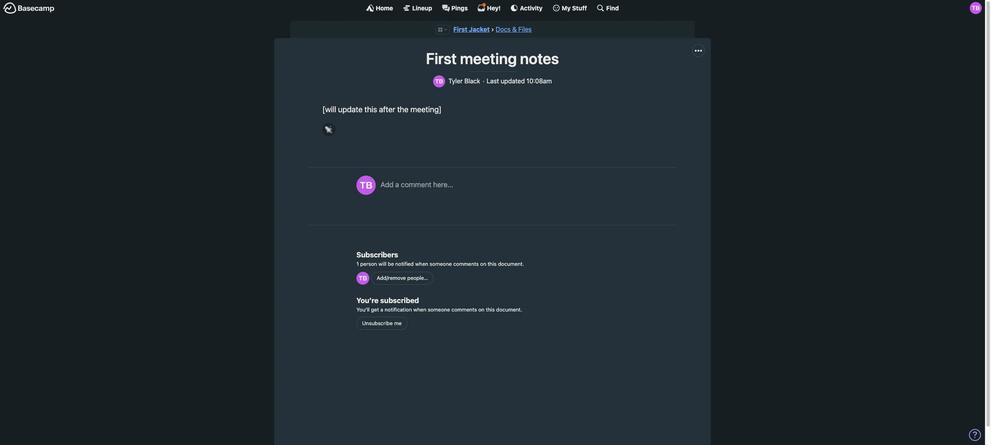 Task type: locate. For each thing, give the bounding box(es) containing it.
0 vertical spatial tyler black image
[[971, 2, 983, 14]]

update
[[338, 105, 363, 114]]

a
[[396, 181, 399, 189], [381, 307, 384, 313]]

1 horizontal spatial tyler black image
[[434, 75, 446, 87]]

add
[[381, 181, 394, 189]]

[will
[[323, 105, 336, 114]]

comments inside the you're subscribed you'll get a notification when someone comments on this document.
[[452, 307, 477, 313]]

comments inside subscribers 1 person will be notified when someone comments on this document.
[[454, 261, 479, 268]]

people…
[[408, 275, 428, 282]]

0 horizontal spatial a
[[381, 307, 384, 313]]

on
[[481, 261, 487, 268], [479, 307, 485, 313]]

unsubscribe
[[362, 320, 393, 327]]

1 vertical spatial when
[[414, 307, 427, 313]]

0 vertical spatial a
[[396, 181, 399, 189]]

first for first jacket
[[454, 26, 468, 33]]

my stuff button
[[553, 4, 587, 12]]

[will update this after the meeting]
[[323, 105, 442, 114]]

tyler black image
[[971, 2, 983, 14], [434, 75, 446, 87], [357, 272, 370, 285]]

pings
[[452, 4, 468, 11]]

someone right notified
[[430, 261, 452, 268]]

this inside the you're subscribed you'll get a notification when someone comments on this document.
[[486, 307, 495, 313]]

be
[[388, 261, 394, 268]]

1 vertical spatial a
[[381, 307, 384, 313]]

when inside subscribers 1 person will be notified when someone comments on this document.
[[416, 261, 429, 268]]

when inside the you're subscribed you'll get a notification when someone comments on this document.
[[414, 307, 427, 313]]

me
[[394, 320, 402, 327]]

lineup
[[413, 4, 432, 11]]

tyler
[[449, 77, 463, 85]]

a right add
[[396, 181, 399, 189]]

black
[[465, 77, 481, 85]]

tyler black image
[[357, 176, 376, 195]]

document.
[[498, 261, 524, 268], [497, 307, 523, 313]]

hey! button
[[478, 3, 501, 12]]

comments
[[454, 261, 479, 268], [452, 307, 477, 313]]

someone for you're
[[428, 307, 450, 313]]

0 vertical spatial on
[[481, 261, 487, 268]]

lineup link
[[403, 4, 432, 12]]

someone inside the you're subscribed you'll get a notification when someone comments on this document.
[[428, 307, 450, 313]]

when up people…
[[416, 261, 429, 268]]

someone
[[430, 261, 452, 268], [428, 307, 450, 313]]

unsubscribe me
[[362, 320, 402, 327]]

add/remove people…
[[377, 275, 428, 282]]

2 horizontal spatial tyler black image
[[971, 2, 983, 14]]

document. inside subscribers 1 person will be notified when someone comments on this document.
[[498, 261, 524, 268]]

document. inside the you're subscribed you'll get a notification when someone comments on this document.
[[497, 307, 523, 313]]

0 vertical spatial comments
[[454, 261, 479, 268]]

2 vertical spatial tyler black image
[[357, 272, 370, 285]]

first left jacket
[[454, 26, 468, 33]]

when for you're
[[414, 307, 427, 313]]

add a comment here… button
[[381, 176, 669, 212]]

0 vertical spatial first
[[454, 26, 468, 33]]

this for subscribed
[[486, 307, 495, 313]]

0 vertical spatial someone
[[430, 261, 452, 268]]

docs & files link
[[496, 26, 532, 33]]

this inside subscribers 1 person will be notified when someone comments on this document.
[[488, 261, 497, 268]]

when right notification
[[414, 307, 427, 313]]

1 vertical spatial someone
[[428, 307, 450, 313]]

notification
[[385, 307, 412, 313]]

someone inside subscribers 1 person will be notified when someone comments on this document.
[[430, 261, 452, 268]]

my
[[562, 4, 571, 11]]

0 vertical spatial this
[[365, 105, 377, 114]]

first jacket
[[454, 26, 490, 33]]

home
[[376, 4, 393, 11]]

1 vertical spatial this
[[488, 261, 497, 268]]

here…
[[434, 181, 454, 189]]

jacket
[[469, 26, 490, 33]]

you're
[[357, 297, 379, 305]]

1 horizontal spatial a
[[396, 181, 399, 189]]

first up tyler
[[426, 50, 457, 68]]

person
[[361, 261, 377, 268]]

0 vertical spatial document.
[[498, 261, 524, 268]]

first for first meeting notes
[[426, 50, 457, 68]]

1 vertical spatial comments
[[452, 307, 477, 313]]

2 vertical spatial this
[[486, 307, 495, 313]]

tyler black
[[449, 77, 481, 85]]

on for you're
[[479, 307, 485, 313]]

the
[[398, 105, 409, 114]]

this
[[365, 105, 377, 114], [488, 261, 497, 268], [486, 307, 495, 313]]

this for 1
[[488, 261, 497, 268]]

a right get
[[381, 307, 384, 313]]

0 vertical spatial when
[[416, 261, 429, 268]]

on inside the you're subscribed you'll get a notification when someone comments on this document.
[[479, 307, 485, 313]]

first
[[454, 26, 468, 33], [426, 50, 457, 68]]

1 vertical spatial first
[[426, 50, 457, 68]]

when
[[416, 261, 429, 268], [414, 307, 427, 313]]

someone down people…
[[428, 307, 450, 313]]

1 vertical spatial on
[[479, 307, 485, 313]]

&
[[513, 26, 517, 33]]

when for subscribers
[[416, 261, 429, 268]]

a inside the you're subscribed you'll get a notification when someone comments on this document.
[[381, 307, 384, 313]]

comments for you're
[[452, 307, 477, 313]]

on inside subscribers 1 person will be notified when someone comments on this document.
[[481, 261, 487, 268]]

1 vertical spatial document.
[[497, 307, 523, 313]]



Task type: vqa. For each thing, say whether or not it's contained in the screenshot.
top when
yes



Task type: describe. For each thing, give the bounding box(es) containing it.
1
[[357, 261, 359, 268]]

you'll
[[357, 307, 370, 313]]

find button
[[597, 4, 619, 12]]

first meeting notes
[[426, 50, 559, 68]]

meeting
[[460, 50, 517, 68]]

add/remove
[[377, 275, 406, 282]]

last updated 10:08am
[[487, 77, 552, 85]]

someone for subscribers
[[430, 261, 452, 268]]

stuff
[[573, 4, 587, 11]]

first jacket link
[[454, 26, 490, 33]]

10:08am
[[527, 77, 552, 85]]

find
[[607, 4, 619, 11]]

› docs & files
[[492, 26, 532, 33]]

meeting]
[[411, 105, 442, 114]]

0 horizontal spatial tyler black image
[[357, 272, 370, 285]]

activity link
[[511, 4, 543, 12]]

10:08am element
[[527, 77, 552, 85]]

after
[[379, 105, 396, 114]]

comment
[[401, 181, 432, 189]]

add/remove people… link
[[371, 272, 434, 285]]

subscribed
[[381, 297, 419, 305]]

hey!
[[487, 4, 501, 11]]

docs
[[496, 26, 511, 33]]

notes
[[520, 50, 559, 68]]

you're subscribed you'll get a notification when someone comments on this document.
[[357, 297, 523, 313]]

will
[[379, 261, 387, 268]]

›
[[492, 26, 494, 33]]

home link
[[366, 4, 393, 12]]

switch accounts image
[[3, 2, 55, 14]]

activity
[[520, 4, 543, 11]]

subscribers
[[357, 251, 398, 259]]

document. for you're
[[497, 307, 523, 313]]

main element
[[0, 0, 986, 16]]

on for subscribers
[[481, 261, 487, 268]]

pings button
[[442, 4, 468, 12]]

1 vertical spatial tyler black image
[[434, 75, 446, 87]]

document. for subscribers
[[498, 261, 524, 268]]

files
[[519, 26, 532, 33]]

my stuff
[[562, 4, 587, 11]]

subscribers 1 person will be notified when someone comments on this document.
[[357, 251, 524, 268]]

updated
[[501, 77, 525, 85]]

last
[[487, 77, 499, 85]]

get
[[371, 307, 379, 313]]

add a comment here…
[[381, 181, 454, 189]]

comments for subscribers
[[454, 261, 479, 268]]

unsubscribe me button
[[357, 317, 408, 330]]

notified
[[396, 261, 414, 268]]

a inside button
[[396, 181, 399, 189]]



